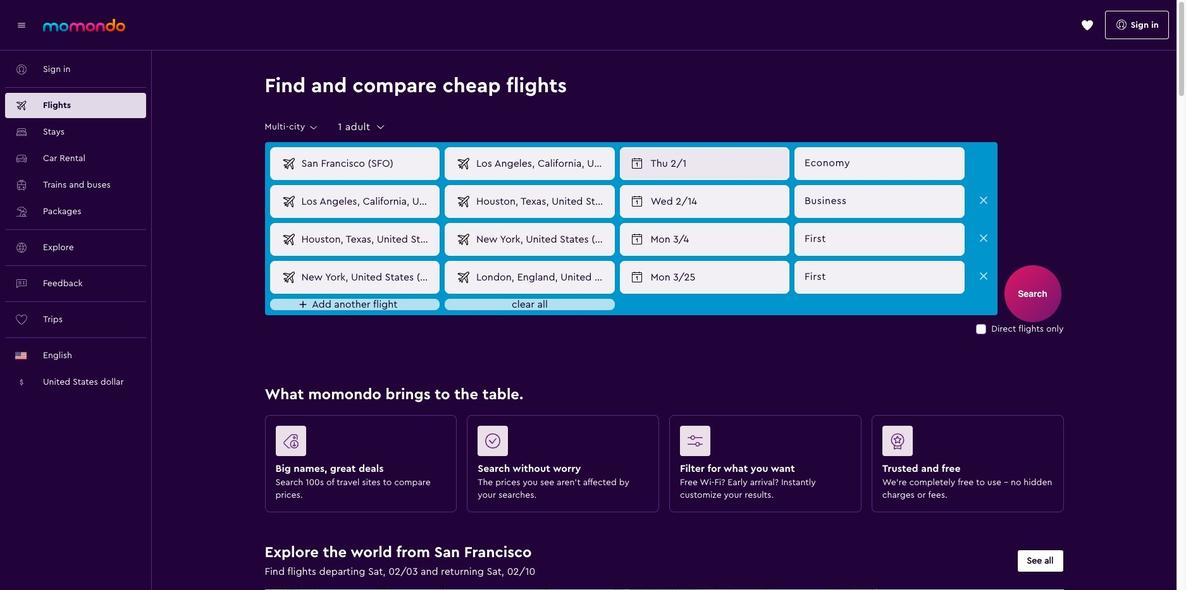 Task type: vqa. For each thing, say whether or not it's contained in the screenshot.
1st the S from the left
no



Task type: locate. For each thing, give the bounding box(es) containing it.
To? text field
[[471, 148, 614, 180], [471, 224, 614, 256], [471, 262, 614, 294]]

navigation menu image
[[15, 19, 28, 31]]

From? text field
[[296, 148, 439, 180], [296, 186, 439, 218], [296, 224, 439, 256]]

3 figure from the left
[[680, 426, 846, 462]]

2 from? text field from the top
[[296, 186, 439, 218]]

1 vertical spatial to? text field
[[471, 224, 614, 256]]

to? text field for the thursday february 1st element
[[471, 148, 614, 180]]

1 from? text field from the top
[[296, 148, 439, 180]]

map region
[[133, 525, 1105, 591]]

from? text field for the thursday february 1st element to? text box
[[296, 148, 439, 180]]

0 vertical spatial from? text field
[[296, 148, 439, 180]]

0 vertical spatial to? text field
[[471, 148, 614, 180]]

2 vertical spatial from? text field
[[296, 224, 439, 256]]

Cabin type First field
[[795, 224, 965, 256], [795, 262, 965, 294]]

monday march 4th element
[[651, 232, 781, 247]]

2 cabin type first field from the top
[[795, 262, 965, 294]]

Trip type Multi-city field
[[265, 122, 319, 133]]

3 to? text field from the top
[[471, 262, 614, 294]]

2 figure from the left
[[478, 426, 644, 462]]

1 cabin type first field from the top
[[795, 224, 965, 256]]

1 vertical spatial cabin type first field
[[795, 262, 965, 294]]

monday march 25th element
[[651, 270, 781, 285]]

3 from? text field from the top
[[296, 224, 439, 256]]

4 figure from the left
[[883, 426, 1048, 462]]

2 vertical spatial to? text field
[[471, 262, 614, 294]]

1 to? text field from the top
[[471, 148, 614, 180]]

to? text field for monday march 4th element
[[471, 224, 614, 256]]

figure
[[276, 426, 441, 462], [478, 426, 644, 462], [680, 426, 846, 462], [883, 426, 1048, 462]]

2 to? text field from the top
[[471, 224, 614, 256]]

1 vertical spatial from? text field
[[296, 186, 439, 218]]

0 vertical spatial cabin type first field
[[795, 224, 965, 256]]

united states (english) image
[[15, 352, 27, 360]]



Task type: describe. For each thing, give the bounding box(es) containing it.
from? text field for to? text field
[[296, 186, 439, 218]]

from? text field for to? text box related to monday march 4th element
[[296, 224, 439, 256]]

Cabin type Economy field
[[795, 148, 965, 180]]

cabin type first field for monday march 25th element
[[795, 262, 965, 294]]

cabin type first field for monday march 4th element
[[795, 224, 965, 256]]

Cabin type Business field
[[795, 186, 965, 218]]

thursday february 1st element
[[651, 156, 781, 171]]

From? text field
[[296, 262, 439, 294]]

To? text field
[[471, 186, 614, 218]]

open trips drawer image
[[1081, 19, 1094, 31]]

wednesday february 14th element
[[651, 194, 781, 209]]

to? text field for monday march 25th element
[[471, 262, 614, 294]]

1 figure from the left
[[276, 426, 441, 462]]



